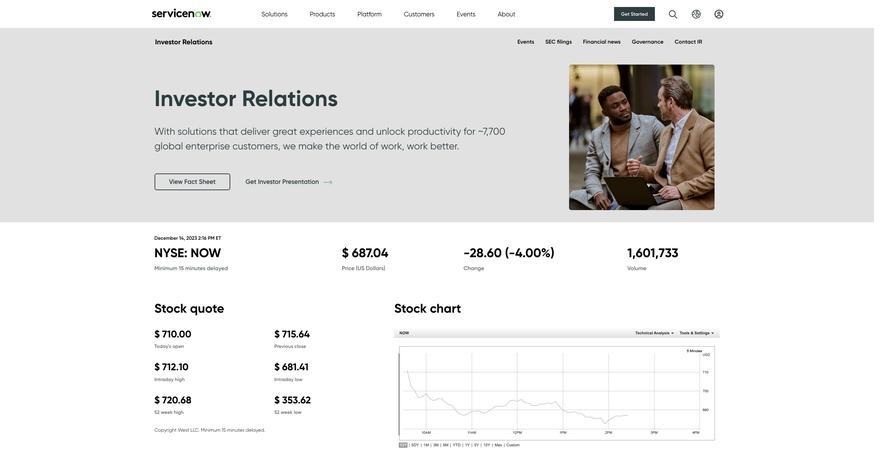 Task type: vqa. For each thing, say whether or not it's contained in the screenshot.
low
yes



Task type: locate. For each thing, give the bounding box(es) containing it.
0 horizontal spatial week
[[161, 409, 173, 415]]

week
[[161, 409, 173, 415], [281, 409, 293, 415]]

1 vertical spatial get
[[246, 178, 257, 186]]

stock
[[154, 301, 187, 316], [394, 301, 427, 316]]

copyright
[[154, 427, 177, 433]]

get
[[621, 11, 630, 17], [246, 178, 257, 186]]

1 52 from the left
[[154, 409, 160, 415]]

$ inside $ 710.00 today's open
[[154, 328, 160, 340]]

high down 712.10
[[175, 376, 185, 382]]

get for get started
[[621, 11, 630, 17]]

0 horizontal spatial get
[[246, 178, 257, 186]]

low inside $ 681.41 intraday low
[[295, 376, 303, 382]]

52 inside $ 353.62 52 week low
[[274, 409, 280, 415]]

sec filings link
[[546, 37, 572, 47]]

1 week from the left
[[161, 409, 173, 415]]

week down 353.62
[[281, 409, 293, 415]]

get for get investor presentation
[[246, 178, 257, 186]]

0 vertical spatial minutes
[[185, 265, 206, 272]]

$ 710.00 today's open
[[154, 328, 191, 349]]

filings
[[557, 38, 572, 45]]

0 horizontal spatial 15
[[179, 265, 184, 272]]

high inside $ 720.68 52 week high
[[174, 409, 184, 415]]

platform
[[358, 10, 382, 18]]

0 horizontal spatial minimum
[[154, 265, 177, 272]]

$ inside $ 720.68 52 week high
[[154, 394, 160, 406]]

minutes down nyse: now
[[185, 265, 206, 272]]

$ up previous
[[274, 328, 280, 340]]

15 down nyse: now
[[179, 265, 184, 272]]

investor relations up the 'deliver'
[[154, 84, 338, 112]]

14,
[[179, 235, 185, 241]]

0 vertical spatial events
[[457, 10, 476, 18]]

0 vertical spatial investor relations
[[155, 37, 213, 46]]

$ for $ 710.00 today's open
[[154, 328, 160, 340]]

view fact sheet
[[169, 178, 216, 186]]

681.41
[[282, 361, 309, 373]]

high down 720.68
[[174, 409, 184, 415]]

get investor presentation
[[246, 178, 321, 186]]

$ left 353.62
[[274, 394, 280, 406]]

with solutions
[[154, 125, 217, 137]]

-28.60 (-4.00%)
[[464, 245, 555, 260]]

0 vertical spatial low
[[295, 376, 303, 382]]

investor relations
[[155, 37, 213, 46], [154, 84, 338, 112]]

0 vertical spatial get
[[621, 11, 630, 17]]

0 horizontal spatial 52
[[154, 409, 160, 415]]

0 horizontal spatial stock
[[154, 301, 187, 316]]

0 vertical spatial relations
[[182, 37, 213, 46]]

$ inside $ 715.64 previous close
[[274, 328, 280, 340]]

1 horizontal spatial events
[[518, 38, 534, 45]]

week inside $ 353.62 52 week low
[[281, 409, 293, 415]]

llc.
[[190, 427, 200, 433]]

contact
[[675, 38, 696, 45]]

1 horizontal spatial week
[[281, 409, 293, 415]]

1 intraday from the left
[[154, 376, 174, 382]]

investor down servicenow image on the top
[[155, 37, 181, 46]]

minimum
[[154, 265, 177, 272], [201, 427, 221, 433]]

1 horizontal spatial relations
[[242, 84, 338, 112]]

sheet
[[199, 178, 216, 186]]

intraday for 712.10
[[154, 376, 174, 382]]

2 week from the left
[[281, 409, 293, 415]]

$ left 720.68
[[154, 394, 160, 406]]

$ inside $ 681.41 intraday low
[[274, 361, 280, 373]]

1 horizontal spatial minimum
[[201, 427, 221, 433]]

stock for stock quote
[[154, 301, 187, 316]]

2 vertical spatial investor
[[258, 178, 281, 186]]

$ inside $ 353.62 52 week low
[[274, 394, 280, 406]]

1 vertical spatial events
[[518, 38, 534, 45]]

week for 353.62
[[281, 409, 293, 415]]

1 vertical spatial investor
[[154, 84, 236, 112]]

1 horizontal spatial get
[[621, 11, 630, 17]]

intraday down 712.10
[[154, 376, 174, 382]]

intraday for 681.41
[[274, 376, 294, 382]]

low down the '681.41'
[[295, 376, 303, 382]]

0 vertical spatial minimum
[[154, 265, 177, 272]]

work,
[[381, 140, 404, 152]]

1 vertical spatial high
[[174, 409, 184, 415]]

low inside $ 353.62 52 week low
[[294, 409, 302, 415]]

world
[[343, 140, 367, 152]]

solutions button
[[262, 9, 288, 19]]

1 horizontal spatial intraday
[[274, 376, 294, 382]]

minutes left the delayed. on the bottom left of the page
[[227, 427, 245, 433]]

1 vertical spatial low
[[294, 409, 302, 415]]

pm
[[208, 235, 215, 241]]

4.00%)
[[515, 245, 555, 260]]

relations down servicenow image on the top
[[182, 37, 213, 46]]

chart
[[430, 301, 461, 316]]

1 vertical spatial minutes
[[227, 427, 245, 433]]

fact
[[184, 178, 197, 186]]

$ left the '681.41'
[[274, 361, 280, 373]]

intraday inside the $ 712.10 intraday high
[[154, 376, 174, 382]]

52 for $ 720.68
[[154, 409, 160, 415]]

$ 715.64 previous close
[[274, 328, 310, 349]]

that
[[219, 125, 238, 137]]

intraday down the '681.41'
[[274, 376, 294, 382]]

minimum right llc. in the left bottom of the page
[[201, 427, 221, 433]]

1 vertical spatial 15
[[222, 427, 226, 433]]

nyse: now
[[154, 245, 221, 260]]

1 horizontal spatial stock
[[394, 301, 427, 316]]

week down 720.68
[[161, 409, 173, 415]]

great
[[273, 125, 297, 137]]

news
[[608, 38, 621, 45]]

1 horizontal spatial 52
[[274, 409, 280, 415]]

2 52 from the left
[[274, 409, 280, 415]]

et
[[216, 235, 221, 241]]

low
[[295, 376, 303, 382], [294, 409, 302, 415]]

price
[[342, 265, 355, 272]]

investor relations link
[[155, 37, 213, 46]]

intraday
[[154, 376, 174, 382], [274, 376, 294, 382]]

relations
[[182, 37, 213, 46], [242, 84, 338, 112]]

0 vertical spatial high
[[175, 376, 185, 382]]

events
[[457, 10, 476, 18], [518, 38, 534, 45]]

december
[[154, 235, 178, 241]]

financial
[[583, 38, 607, 45]]

customers, we
[[233, 140, 296, 152]]

relations up great
[[242, 84, 338, 112]]

week inside $ 720.68 52 week high
[[161, 409, 173, 415]]

$ 687.04
[[342, 245, 388, 260]]

week for 720.68
[[161, 409, 173, 415]]

0 horizontal spatial relations
[[182, 37, 213, 46]]

0 horizontal spatial events
[[457, 10, 476, 18]]

$ up 'price'
[[342, 245, 349, 260]]

low down 353.62
[[294, 409, 302, 415]]

products
[[310, 10, 335, 18]]

0 horizontal spatial intraday
[[154, 376, 174, 382]]

52 inside $ 720.68 52 week high
[[154, 409, 160, 415]]

investor left presentation
[[258, 178, 281, 186]]

products button
[[310, 9, 335, 19]]

change
[[464, 265, 484, 272]]

stock for stock chart
[[394, 301, 427, 316]]

1 stock from the left
[[154, 301, 187, 316]]

sec
[[546, 38, 556, 45]]

investor up with solutions
[[154, 84, 236, 112]]

dollars)
[[366, 265, 385, 272]]

platform button
[[358, 9, 382, 19]]

minimum down nyse:
[[154, 265, 177, 272]]

1 vertical spatial minimum
[[201, 427, 221, 433]]

intraday inside $ 681.41 intraday low
[[274, 376, 294, 382]]

$ inside the $ 712.10 intraday high
[[154, 361, 160, 373]]

15 right llc. in the left bottom of the page
[[222, 427, 226, 433]]

open
[[173, 343, 184, 349]]

investor relations down servicenow image on the top
[[155, 37, 213, 46]]

2 stock from the left
[[394, 301, 427, 316]]

0 horizontal spatial minutes
[[185, 265, 206, 272]]

2:16
[[198, 235, 207, 241]]

2 intraday from the left
[[274, 376, 294, 382]]

$ left 712.10
[[154, 361, 160, 373]]

~7,700
[[478, 125, 506, 137]]

$ up today's
[[154, 328, 160, 340]]

minutes
[[185, 265, 206, 272], [227, 427, 245, 433]]

52
[[154, 409, 160, 415], [274, 409, 280, 415]]

$ 720.68 52 week high
[[154, 394, 192, 415]]

$
[[342, 245, 349, 260], [154, 328, 160, 340], [274, 328, 280, 340], [154, 361, 160, 373], [274, 361, 280, 373], [154, 394, 160, 406], [274, 394, 280, 406]]

52 for $ 353.62
[[274, 409, 280, 415]]



Task type: describe. For each thing, give the bounding box(es) containing it.
productivity
[[408, 125, 461, 137]]

$ 712.10 intraday high
[[154, 361, 189, 382]]

stock quote
[[154, 301, 224, 316]]

minimum 15 minutes delayed
[[154, 265, 228, 272]]

better.
[[431, 140, 459, 152]]

the
[[325, 140, 340, 152]]

delayed
[[207, 265, 228, 272]]

today's
[[154, 343, 171, 349]]

720.68
[[162, 394, 192, 406]]

events for events dropdown button
[[457, 10, 476, 18]]

high inside the $ 712.10 intraday high
[[175, 376, 185, 382]]

experiences
[[300, 125, 354, 137]]

1 horizontal spatial 15
[[222, 427, 226, 433]]

quote
[[190, 301, 224, 316]]

customers button
[[404, 9, 435, 19]]

make
[[298, 140, 323, 152]]

started
[[631, 11, 648, 17]]

deliver
[[241, 125, 270, 137]]

get investor presentation link
[[246, 178, 343, 186]]

and
[[356, 125, 374, 137]]

now
[[191, 245, 221, 260]]

nyse:
[[154, 245, 188, 260]]

1 horizontal spatial minutes
[[227, 427, 245, 433]]

servicenow image
[[151, 8, 212, 17]]

presentation
[[282, 178, 319, 186]]

sec filings
[[546, 38, 572, 45]]

1 vertical spatial investor relations
[[154, 84, 338, 112]]

$ for $ 687.04
[[342, 245, 349, 260]]

events link
[[518, 37, 534, 47]]

$ for $ 353.62 52 week low
[[274, 394, 280, 406]]

2023
[[186, 235, 197, 241]]

for
[[464, 125, 476, 137]]

of
[[370, 140, 379, 152]]

west
[[178, 427, 189, 433]]

715.64
[[282, 328, 310, 340]]

$ for $ 712.10 intraday high
[[154, 361, 160, 373]]

go to servicenow account image
[[715, 10, 723, 18]]

get started link
[[614, 7, 655, 21]]

copyright west llc. minimum 15 minutes delayed.
[[154, 427, 265, 433]]

view
[[169, 178, 183, 186]]

about button
[[498, 9, 516, 19]]

financial news
[[583, 38, 621, 45]]

$ 353.62 52 week low
[[274, 394, 311, 415]]

delayed.
[[246, 427, 265, 433]]

volume
[[628, 265, 647, 272]]

contact ir
[[675, 38, 702, 45]]

1 vertical spatial relations
[[242, 84, 338, 112]]

0 vertical spatial 15
[[179, 265, 184, 272]]

$ for $ 720.68 52 week high
[[154, 394, 160, 406]]

0 vertical spatial investor
[[155, 37, 181, 46]]

global enterprise
[[154, 140, 230, 152]]

governance link
[[632, 37, 664, 47]]

events for events link
[[518, 38, 534, 45]]

710.00
[[162, 328, 191, 340]]

december 14, 2023 2:16 pm et
[[154, 235, 221, 241]]

view fact sheet link
[[154, 174, 230, 190]]

unlock
[[376, 125, 405, 137]]

-
[[464, 245, 470, 260]]

$ for $ 715.64 previous close
[[274, 328, 280, 340]]

customers
[[404, 10, 435, 18]]

1,601,733
[[628, 245, 679, 260]]

stock chart
[[394, 301, 461, 316]]

close
[[294, 343, 306, 349]]

28.60
[[470, 245, 502, 260]]

687.04
[[352, 245, 388, 260]]

353.62
[[282, 394, 311, 406]]

financial news link
[[583, 37, 621, 47]]

(us
[[356, 265, 365, 272]]

previous
[[274, 343, 293, 349]]

about
[[498, 10, 516, 18]]

712.10
[[162, 361, 189, 373]]

solutions
[[262, 10, 288, 18]]

get started
[[621, 11, 648, 17]]

ir
[[698, 38, 702, 45]]

(-
[[505, 245, 515, 260]]

with solutions that deliver great experiences and unlock productivity for ~7,700 global enterprise customers, we make the world of work, work better.
[[154, 125, 506, 152]]

contact ir link
[[675, 37, 702, 47]]

governance
[[632, 38, 664, 45]]

work
[[407, 140, 428, 152]]

$ for $ 681.41 intraday low
[[274, 361, 280, 373]]

$ 681.41 intraday low
[[274, 361, 309, 382]]

events button
[[457, 9, 476, 19]]



